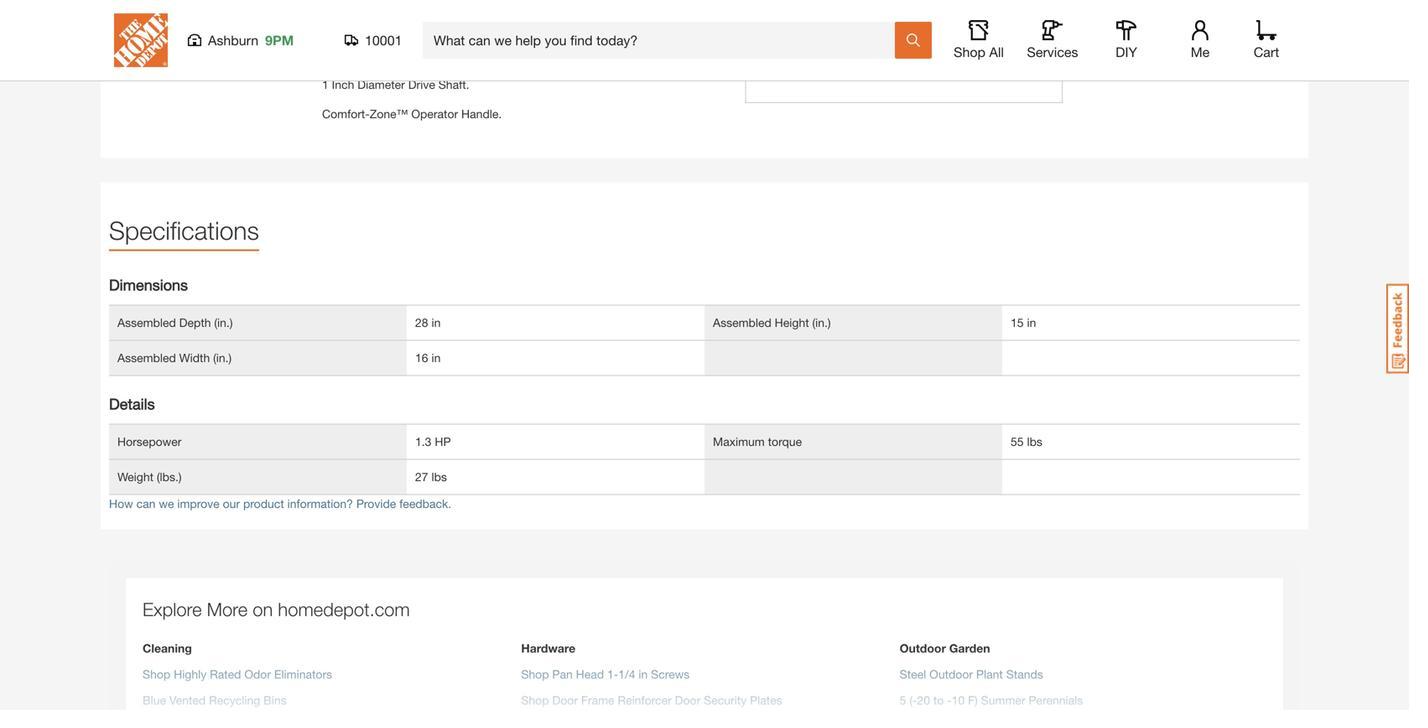 Task type: locate. For each thing, give the bounding box(es) containing it.
outdoor
[[900, 642, 946, 656], [930, 668, 973, 682]]

and
[[804, 23, 824, 36]]

documents.
[[755, 64, 804, 75]]

to
[[923, 49, 931, 60], [934, 694, 944, 708]]

greased,
[[322, 48, 370, 62]]

operator
[[411, 107, 458, 121]]

9pm
[[265, 32, 294, 48]]

plant
[[976, 668, 1003, 682]]

all right pdf
[[989, 44, 1004, 60]]

all inside "button"
[[989, 44, 1004, 60]]

rated
[[210, 668, 241, 682]]

0 vertical spatial all
[[322, 18, 335, 32]]

stands
[[1006, 668, 1043, 682]]

how
[[109, 497, 133, 511]]

16
[[415, 351, 428, 365]]

shaft.
[[439, 77, 469, 91]]

shop
[[954, 44, 986, 60], [143, 668, 170, 682], [521, 668, 549, 682], [521, 694, 549, 708]]

(in.) right width
[[213, 351, 232, 365]]

(in.) for assembled height (in.)
[[812, 316, 831, 330]]

1 vertical spatial to
[[934, 694, 944, 708]]

27 lbs
[[415, 470, 447, 484]]

1/4
[[618, 668, 635, 682]]

dimensions
[[109, 276, 188, 294]]

outdoor up the '-'
[[930, 668, 973, 682]]

0 horizontal spatial lbs
[[432, 470, 447, 484]]

provide
[[356, 497, 396, 511]]

to left the '-'
[[934, 694, 944, 708]]

shop for shop door frame reinforcer door security plates
[[521, 694, 549, 708]]

shop down hardware
[[521, 694, 549, 708]]

adobe®
[[811, 49, 846, 60]]

highly
[[174, 668, 207, 682]]

clutch.
[[431, 18, 469, 32]]

outdoor up steel at the right bottom
[[900, 642, 946, 656]]

you will need adobe® acrobat® reader to view pdf documents.
[[755, 49, 973, 75]]

outdoor garden
[[900, 642, 990, 656]]

(in.) for assembled width (in.)
[[213, 351, 232, 365]]

0 vertical spatial to
[[923, 49, 931, 60]]

details
[[109, 395, 155, 413]]

cart
[[1254, 44, 1280, 60]]

garden
[[949, 642, 990, 656]]

diameter
[[358, 77, 405, 91]]

acrobat®
[[848, 49, 888, 60]]

0 vertical spatial outdoor
[[900, 642, 946, 656]]

feedback.
[[399, 497, 451, 511]]

shop for shop pan head 1-1/4 in screws
[[521, 668, 549, 682]]

door down screws
[[675, 694, 701, 708]]

1 horizontal spatial all
[[989, 44, 1004, 60]]

assembled down "dimensions"
[[117, 316, 176, 330]]

inch
[[332, 77, 354, 91]]

the home depot logo image
[[114, 13, 168, 67]]

plates
[[750, 694, 782, 708]]

in for 16 in
[[432, 351, 441, 365]]

0 horizontal spatial door
[[552, 694, 578, 708]]

all left metal
[[322, 18, 335, 32]]

reinforcer
[[618, 694, 672, 708]]

product
[[243, 497, 284, 511]]

assembled left height
[[713, 316, 772, 330]]

we
[[159, 497, 174, 511]]

10
[[952, 694, 965, 708]]

assembled depth (in.)
[[117, 316, 233, 330]]

lbs for 27 lbs
[[432, 470, 447, 484]]

need
[[788, 49, 809, 60]]

shop for shop all
[[954, 44, 986, 60]]

5
[[900, 694, 906, 708]]

to left view
[[923, 49, 931, 60]]

shop right view
[[954, 44, 986, 60]]

handle.
[[461, 107, 502, 121]]

eliminators
[[274, 668, 332, 682]]

(in.) right depth
[[214, 316, 233, 330]]

What can we help you find today? search field
[[434, 23, 894, 58]]

shop pan head 1-1/4 in screws link
[[521, 668, 690, 682]]

shop up blue
[[143, 668, 170, 682]]

door down "pan"
[[552, 694, 578, 708]]

recycling
[[209, 694, 260, 708]]

lbs
[[1027, 435, 1043, 449], [432, 470, 447, 484]]

2 door from the left
[[675, 694, 701, 708]]

1.3
[[415, 435, 432, 449]]

bins
[[264, 694, 287, 708]]

shop highly rated odor eliminators link
[[143, 668, 332, 682]]

0 horizontal spatial to
[[923, 49, 931, 60]]

1 horizontal spatial door
[[675, 694, 701, 708]]

shop left "pan"
[[521, 668, 549, 682]]

1 vertical spatial all
[[989, 44, 1004, 60]]

how can we improve our product information? provide feedback.
[[109, 497, 451, 511]]

in
[[432, 316, 441, 330], [1027, 316, 1036, 330], [432, 351, 441, 365], [639, 668, 648, 682]]

how can we improve our product information? provide feedback. link
[[109, 497, 451, 511]]

feedback link image
[[1387, 284, 1409, 374]]

specifications
[[109, 216, 259, 245]]

head
[[576, 668, 604, 682]]

shop inside "button"
[[954, 44, 986, 60]]

in right 15
[[1027, 316, 1036, 330]]

1 horizontal spatial lbs
[[1027, 435, 1043, 449]]

manual
[[855, 23, 893, 36]]

perennials
[[1029, 694, 1083, 708]]

more
[[207, 599, 248, 621]]

use
[[780, 23, 800, 36]]

lbs right 27
[[432, 470, 447, 484]]

1 door from the left
[[552, 694, 578, 708]]

will
[[773, 49, 786, 60]]

5 (-20 to -10 f) summer perennials link
[[900, 694, 1083, 708]]

weight (lbs.)
[[117, 470, 182, 484]]

assembled
[[117, 316, 176, 330], [713, 316, 772, 330], [117, 351, 176, 365]]

services button
[[1026, 20, 1080, 60]]

centrifugal
[[371, 18, 428, 32]]

in right 16
[[432, 351, 441, 365]]

1 vertical spatial outdoor
[[930, 668, 973, 682]]

1 vertical spatial lbs
[[432, 470, 447, 484]]

(-
[[910, 694, 917, 708]]

in for 15 in
[[1027, 316, 1036, 330]]

shop door frame reinforcer door security plates
[[521, 694, 782, 708]]

(in.) for assembled depth (in.)
[[214, 316, 233, 330]]

0 vertical spatial lbs
[[1027, 435, 1043, 449]]

all
[[322, 18, 335, 32], [989, 44, 1004, 60]]

our
[[223, 497, 240, 511]]

in right 28
[[432, 316, 441, 330]]

assembled down assembled depth (in.)
[[117, 351, 176, 365]]

10001
[[365, 32, 402, 48]]

greased, precision spur gear transmission.
[[322, 48, 553, 62]]

security
[[704, 694, 747, 708]]

20
[[917, 694, 930, 708]]

diy button
[[1100, 20, 1154, 60]]

lbs right 55
[[1027, 435, 1043, 449]]

(in.) right height
[[812, 316, 831, 330]]



Task type: describe. For each thing, give the bounding box(es) containing it.
me button
[[1174, 20, 1227, 60]]

1 inch diameter drive shaft.
[[322, 77, 469, 91]]

hp
[[435, 435, 451, 449]]

view
[[934, 49, 953, 60]]

height
[[775, 316, 809, 330]]

shop for shop highly rated odor eliminators
[[143, 668, 170, 682]]

blue vented recycling bins link
[[143, 694, 287, 708]]

transmission.
[[482, 48, 553, 62]]

horsepower
[[117, 435, 182, 449]]

shop all button
[[952, 20, 1006, 60]]

shop all
[[954, 44, 1004, 60]]

frame
[[581, 694, 615, 708]]

precision
[[373, 48, 421, 62]]

in right the 1/4
[[639, 668, 648, 682]]

f)
[[968, 694, 978, 708]]

pan
[[552, 668, 573, 682]]

steel
[[900, 668, 926, 682]]

drive
[[408, 77, 435, 91]]

assembled for assembled width (in.)
[[117, 351, 176, 365]]

all metal centrifugal clutch.
[[322, 18, 469, 32]]

odor
[[244, 668, 271, 682]]

assembled width (in.)
[[117, 351, 232, 365]]

27
[[415, 470, 428, 484]]

comfort-
[[322, 107, 370, 121]]

lbs for 55 lbs
[[1027, 435, 1043, 449]]

28
[[415, 316, 428, 330]]

services
[[1027, 44, 1078, 60]]

(lbs.)
[[157, 470, 182, 484]]

weight
[[117, 470, 154, 484]]

hardware
[[521, 642, 576, 656]]

16 in
[[415, 351, 441, 365]]

1.3 hp
[[415, 435, 451, 449]]

use and care manual
[[780, 23, 893, 36]]

improve
[[177, 497, 220, 511]]

diy
[[1116, 44, 1137, 60]]

homedepot.com
[[278, 599, 410, 621]]

15 in
[[1011, 316, 1036, 330]]

1 horizontal spatial to
[[934, 694, 944, 708]]

me
[[1191, 44, 1210, 60]]

cart link
[[1248, 20, 1285, 60]]

vented
[[169, 694, 206, 708]]

pdf
[[955, 49, 973, 60]]

maximum torque
[[713, 435, 802, 449]]

on
[[253, 599, 273, 621]]

in for 28 in
[[432, 316, 441, 330]]

ashburn
[[208, 32, 259, 48]]

reader
[[891, 49, 921, 60]]

shop door frame reinforcer door security plates link
[[521, 694, 782, 708]]

15
[[1011, 316, 1024, 330]]

1
[[322, 77, 329, 91]]

0 horizontal spatial all
[[322, 18, 335, 32]]

5 (-20 to -10 f) summer perennials
[[900, 694, 1083, 708]]

comfort-zone™ operator handle.
[[322, 107, 502, 121]]

width
[[179, 351, 210, 365]]

steel outdoor plant stands link
[[900, 668, 1043, 682]]

gear
[[453, 48, 478, 62]]

ashburn 9pm
[[208, 32, 294, 48]]

to inside you will need adobe® acrobat® reader to view pdf documents.
[[923, 49, 931, 60]]

55
[[1011, 435, 1024, 449]]

assembled height (in.)
[[713, 316, 831, 330]]

assembled for assembled height (in.)
[[713, 316, 772, 330]]

use and care manual link
[[780, 23, 893, 36]]

summer
[[981, 694, 1026, 708]]

torque
[[768, 435, 802, 449]]

you
[[755, 49, 770, 60]]

care
[[827, 23, 852, 36]]

explore more on homedepot.com
[[143, 599, 410, 621]]

28 in
[[415, 316, 441, 330]]

assembled for assembled depth (in.)
[[117, 316, 176, 330]]

blue
[[143, 694, 166, 708]]

steel outdoor plant stands
[[900, 668, 1043, 682]]

information?
[[287, 497, 353, 511]]

maximum
[[713, 435, 765, 449]]

depth
[[179, 316, 211, 330]]



Task type: vqa. For each thing, say whether or not it's contained in the screenshot.
"SHEDS"
no



